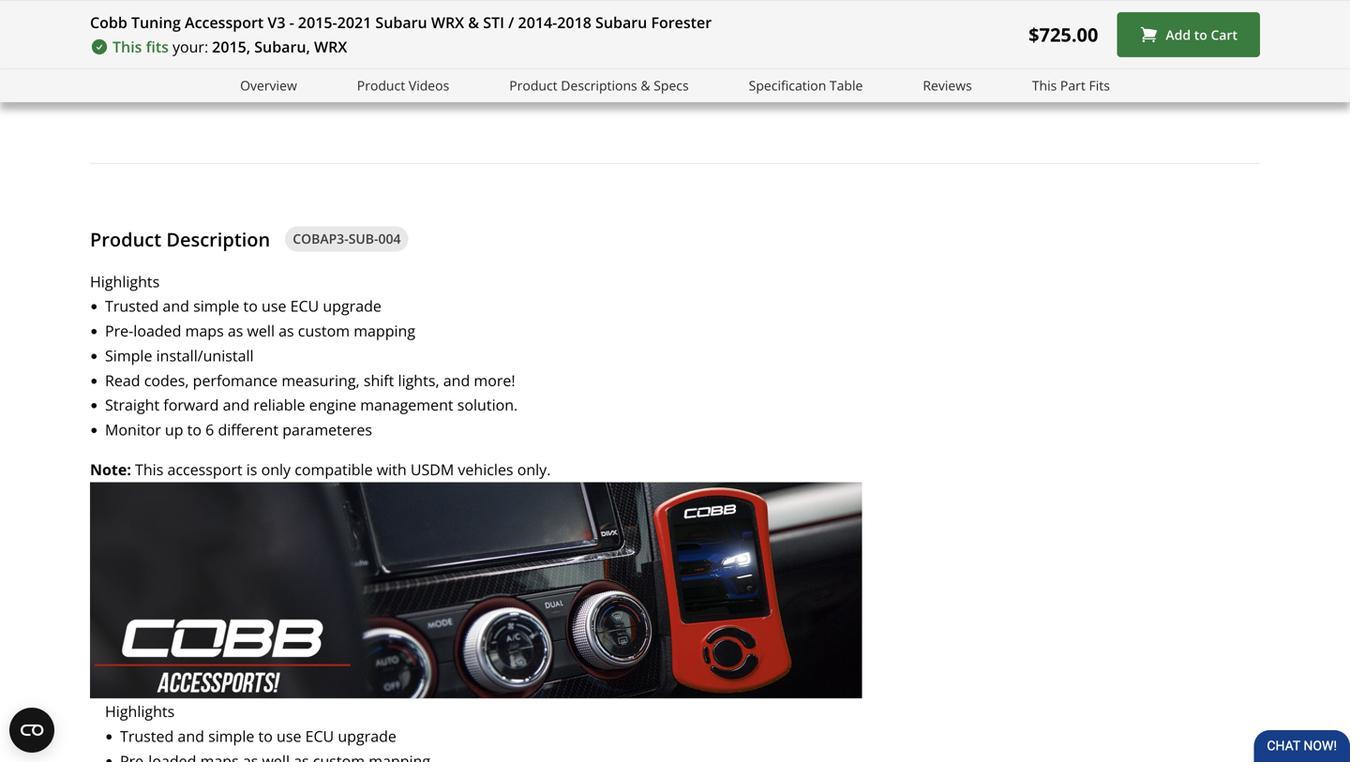 Task type: vqa. For each thing, say whether or not it's contained in the screenshot.
'same'
no



Task type: describe. For each thing, give the bounding box(es) containing it.
forward
[[164, 395, 219, 415]]

highlights for highlights trusted and simple to use ecu upgrade pre-loaded maps as well as custom mapping simple install/unistall read codes, perfomance measuring, shift lights, and more! straight forward and reliable engine management solution. monitor up to 6 different parameteres
[[90, 271, 160, 291]]

well
[[247, 321, 275, 341]]

trusted and simple to use ecu upgrade
[[120, 726, 397, 747]]

your:
[[173, 37, 208, 57]]

1 vertical spatial simple
[[208, 726, 255, 747]]

maps
[[185, 321, 224, 341]]

1 vertical spatial ecu
[[305, 726, 334, 747]]

description
[[166, 226, 270, 252]]

-
[[290, 12, 294, 32]]

straight
[[105, 395, 160, 415]]

install/unistall
[[156, 346, 254, 366]]

pre-
[[105, 321, 133, 341]]

cobap3-sub-004
[[293, 230, 401, 248]]

2021
[[337, 12, 372, 32]]

1 as from the left
[[228, 321, 243, 341]]

table
[[830, 76, 863, 94]]

part
[[1061, 76, 1086, 94]]

product for product descriptions & specs
[[510, 76, 558, 94]]

measuring,
[[282, 370, 360, 391]]

reliable
[[254, 395, 305, 415]]

sti
[[483, 12, 505, 32]]

compatible
[[295, 460, 373, 480]]

product videos link
[[357, 75, 450, 96]]

specification table
[[749, 76, 863, 94]]

cobb
[[90, 12, 127, 32]]

cobb tuning accessport v3  - 2015-2021 subaru wrx & sti / 2014-2018 subaru forester
[[90, 12, 712, 32]]

forester
[[651, 12, 712, 32]]

mapping
[[354, 321, 416, 341]]

product descriptions & specs link
[[510, 75, 689, 96]]

product videos
[[357, 76, 450, 94]]

1 vertical spatial use
[[277, 726, 302, 747]]

use inside highlights trusted and simple to use ecu upgrade pre-loaded maps as well as custom mapping simple install/unistall read codes, perfomance measuring, shift lights, and more! straight forward and reliable engine management solution. monitor up to 6 different parameteres
[[262, 296, 286, 316]]

accessport
[[185, 12, 264, 32]]

reviews link
[[923, 75, 973, 96]]

more!
[[474, 370, 516, 391]]

monitor
[[105, 420, 161, 440]]

fits
[[146, 37, 169, 57]]

open widget image
[[9, 708, 54, 753]]

004
[[379, 230, 401, 248]]

vehicles
[[458, 460, 514, 480]]

product for product description
[[90, 226, 161, 252]]

2 vertical spatial this
[[135, 460, 164, 480]]

add
[[1166, 26, 1191, 43]]

add to cart button
[[1118, 12, 1261, 57]]

1 subaru from the left
[[376, 12, 427, 32]]

overview link
[[240, 75, 297, 96]]

management
[[360, 395, 454, 415]]

read
[[105, 370, 140, 391]]

highlights trusted and simple to use ecu upgrade pre-loaded maps as well as custom mapping simple install/unistall read codes, perfomance measuring, shift lights, and more! straight forward and reliable engine management solution. monitor up to 6 different parameteres
[[90, 271, 518, 440]]

is
[[246, 460, 257, 480]]

add to cart
[[1166, 26, 1238, 43]]

fits
[[1090, 76, 1111, 94]]

shift
[[364, 370, 394, 391]]

highlights for highlights
[[105, 702, 175, 722]]

1 vertical spatial wrx
[[314, 37, 347, 57]]

/
[[509, 12, 514, 32]]



Task type: locate. For each thing, give the bounding box(es) containing it.
2014-
[[518, 12, 557, 32]]

perfomance
[[193, 370, 278, 391]]

subaru,
[[254, 37, 310, 57]]

this for this part fits
[[1033, 76, 1057, 94]]

this left fits
[[113, 37, 142, 57]]

highlights inside highlights trusted and simple to use ecu upgrade pre-loaded maps as well as custom mapping simple install/unistall read codes, perfomance measuring, shift lights, and more! straight forward and reliable engine management solution. monitor up to 6 different parameteres
[[90, 271, 160, 291]]

with
[[377, 460, 407, 480]]

& left the sti
[[468, 12, 479, 32]]

& left specs
[[641, 76, 651, 94]]

0 horizontal spatial as
[[228, 321, 243, 341]]

tuning
[[131, 12, 181, 32]]

parameteres
[[283, 420, 372, 440]]

solution.
[[458, 395, 518, 415]]

v3
[[268, 12, 286, 32]]

codes,
[[144, 370, 189, 391]]

product down 2014-
[[510, 76, 558, 94]]

usdm
[[411, 460, 454, 480]]

1 vertical spatial upgrade
[[338, 726, 397, 747]]

this for this fits your: 2015, subaru, wrx
[[113, 37, 142, 57]]

custom
[[298, 321, 350, 341]]

this part fits link
[[1033, 75, 1111, 96]]

loaded
[[133, 321, 181, 341]]

1 vertical spatial highlights
[[105, 702, 175, 722]]

2 as from the left
[[279, 321, 294, 341]]

this
[[113, 37, 142, 57], [1033, 76, 1057, 94], [135, 460, 164, 480]]

0 vertical spatial &
[[468, 12, 479, 32]]

0 vertical spatial trusted
[[105, 296, 159, 316]]

specs
[[654, 76, 689, 94]]

trusted
[[105, 296, 159, 316], [120, 726, 174, 747]]

0 horizontal spatial subaru
[[376, 12, 427, 32]]

accessport
[[167, 460, 243, 480]]

as right well
[[279, 321, 294, 341]]

only.
[[518, 460, 551, 480]]

0 vertical spatial use
[[262, 296, 286, 316]]

0 horizontal spatial wrx
[[314, 37, 347, 57]]

0 vertical spatial highlights
[[90, 271, 160, 291]]

&
[[468, 12, 479, 32], [641, 76, 651, 94]]

to inside button
[[1195, 26, 1208, 43]]

product
[[357, 76, 405, 94], [510, 76, 558, 94], [90, 226, 161, 252]]

product for product videos
[[357, 76, 405, 94]]

1 horizontal spatial as
[[279, 321, 294, 341]]

wrx
[[431, 12, 464, 32], [314, 37, 347, 57]]

note: this accessport is only compatible with usdm vehicles only.
[[90, 460, 551, 480]]

$725.00
[[1029, 22, 1099, 47]]

overview
[[240, 76, 297, 94]]

cobap3-
[[293, 230, 349, 248]]

only
[[261, 460, 291, 480]]

cobb accessport cobap3-sub-004 for your 2014-2018 subaru forester and 2015-2021 subaru wrx / sti image
[[90, 483, 863, 699]]

1 vertical spatial &
[[641, 76, 651, 94]]

2 horizontal spatial product
[[510, 76, 558, 94]]

6
[[206, 420, 214, 440]]

2 subaru from the left
[[596, 12, 648, 32]]

this left part
[[1033, 76, 1057, 94]]

product left "videos"
[[357, 76, 405, 94]]

2018
[[557, 12, 592, 32]]

1 horizontal spatial wrx
[[431, 12, 464, 32]]

simple
[[193, 296, 240, 316], [208, 726, 255, 747]]

sub-
[[349, 230, 379, 248]]

this part fits
[[1033, 76, 1111, 94]]

videos
[[409, 76, 450, 94]]

wrx left the sti
[[431, 12, 464, 32]]

subaru right 2018
[[596, 12, 648, 32]]

up
[[165, 420, 183, 440]]

product description
[[90, 226, 270, 252]]

2015,
[[212, 37, 251, 57]]

0 vertical spatial upgrade
[[323, 296, 382, 316]]

ecu inside highlights trusted and simple to use ecu upgrade pre-loaded maps as well as custom mapping simple install/unistall read codes, perfomance measuring, shift lights, and more! straight forward and reliable engine management solution. monitor up to 6 different parameteres
[[290, 296, 319, 316]]

subaru right 2021
[[376, 12, 427, 32]]

0 horizontal spatial &
[[468, 12, 479, 32]]

as left well
[[228, 321, 243, 341]]

this fits your: 2015, subaru, wrx
[[113, 37, 347, 57]]

0 vertical spatial ecu
[[290, 296, 319, 316]]

subaru
[[376, 12, 427, 32], [596, 12, 648, 32]]

1 horizontal spatial &
[[641, 76, 651, 94]]

1 horizontal spatial subaru
[[596, 12, 648, 32]]

trusted inside highlights trusted and simple to use ecu upgrade pre-loaded maps as well as custom mapping simple install/unistall read codes, perfomance measuring, shift lights, and more! straight forward and reliable engine management solution. monitor up to 6 different parameteres
[[105, 296, 159, 316]]

specification table link
[[749, 75, 863, 96]]

use
[[262, 296, 286, 316], [277, 726, 302, 747]]

this right note:
[[135, 460, 164, 480]]

different
[[218, 420, 279, 440]]

product up pre-
[[90, 226, 161, 252]]

note:
[[90, 460, 131, 480]]

reviews
[[923, 76, 973, 94]]

0 vertical spatial simple
[[193, 296, 240, 316]]

2015-
[[298, 12, 337, 32]]

cart
[[1211, 26, 1238, 43]]

descriptions
[[561, 76, 638, 94]]

0 horizontal spatial product
[[90, 226, 161, 252]]

engine
[[309, 395, 357, 415]]

1 vertical spatial this
[[1033, 76, 1057, 94]]

wrx down 2015-
[[314, 37, 347, 57]]

lights,
[[398, 370, 440, 391]]

simple inside highlights trusted and simple to use ecu upgrade pre-loaded maps as well as custom mapping simple install/unistall read codes, perfomance measuring, shift lights, and more! straight forward and reliable engine management solution. monitor up to 6 different parameteres
[[193, 296, 240, 316]]

ecu
[[290, 296, 319, 316], [305, 726, 334, 747]]

0 vertical spatial wrx
[[431, 12, 464, 32]]

1 horizontal spatial product
[[357, 76, 405, 94]]

and
[[163, 296, 189, 316], [443, 370, 470, 391], [223, 395, 250, 415], [178, 726, 204, 747]]

1 vertical spatial trusted
[[120, 726, 174, 747]]

product descriptions & specs
[[510, 76, 689, 94]]

upgrade
[[323, 296, 382, 316], [338, 726, 397, 747]]

as
[[228, 321, 243, 341], [279, 321, 294, 341]]

specification
[[749, 76, 827, 94]]

0 vertical spatial this
[[113, 37, 142, 57]]

highlights
[[90, 271, 160, 291], [105, 702, 175, 722]]

to
[[1195, 26, 1208, 43], [243, 296, 258, 316], [187, 420, 202, 440], [258, 726, 273, 747]]

simple
[[105, 346, 152, 366]]

upgrade inside highlights trusted and simple to use ecu upgrade pre-loaded maps as well as custom mapping simple install/unistall read codes, perfomance measuring, shift lights, and more! straight forward and reliable engine management solution. monitor up to 6 different parameteres
[[323, 296, 382, 316]]



